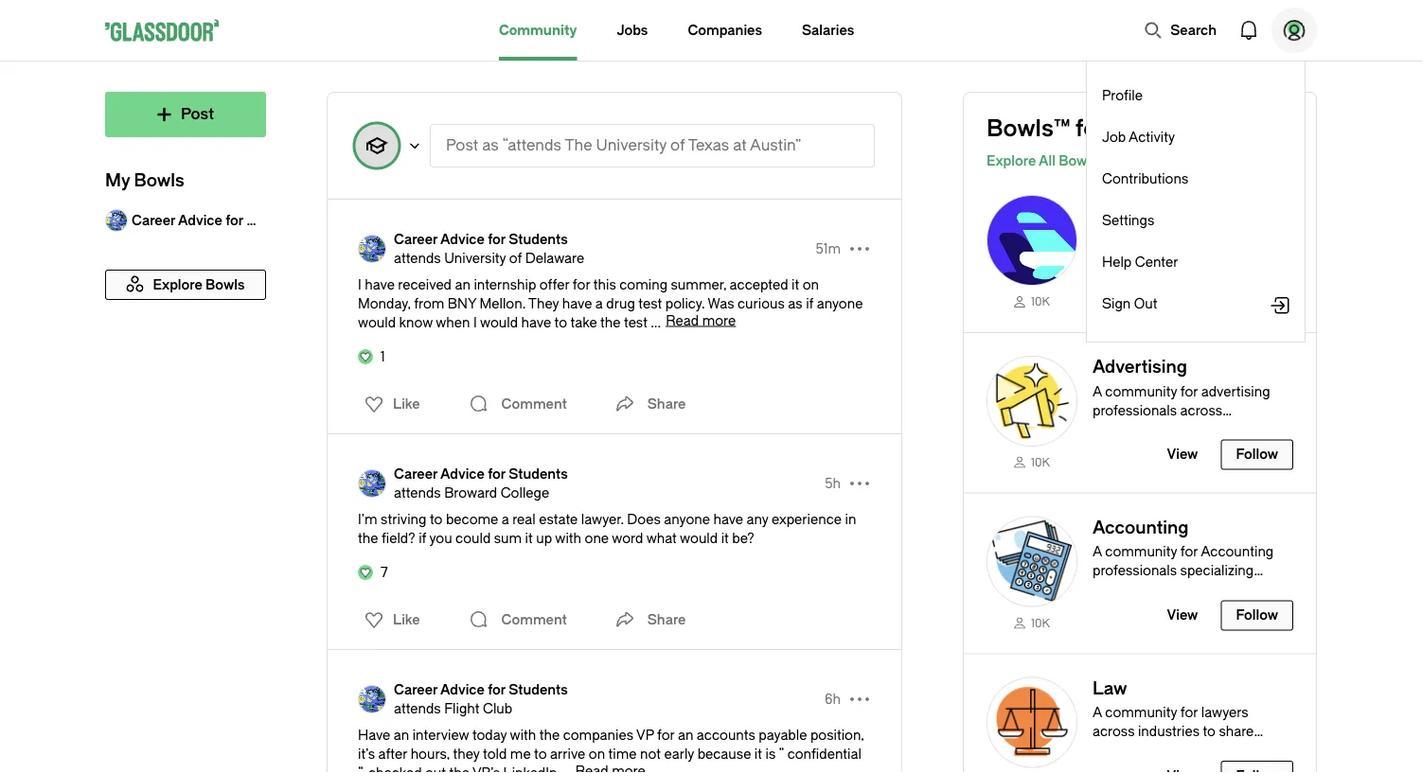 Task type: locate. For each thing, give the bounding box(es) containing it.
career inside career advice for students attends university of delaware
[[394, 232, 438, 247]]

attends for career advice for students attends university of delaware
[[394, 250, 441, 266]]

career advice for students link
[[105, 202, 306, 240], [394, 230, 584, 249], [394, 465, 568, 484], [394, 681, 568, 700]]

attends for career advice for students attends flight club
[[394, 701, 441, 717]]

career for career advice for students attends broward college
[[394, 466, 438, 482]]

2 vertical spatial image for post author image
[[358, 686, 386, 714]]

1 horizontal spatial an
[[455, 277, 471, 293]]

attends inside career advice for students attends broward college
[[394, 485, 441, 501]]

2 10k from the top
[[1031, 456, 1050, 469]]

bowls
[[1059, 153, 1098, 169], [134, 171, 184, 191]]

career advice for students link down my bowls
[[105, 202, 306, 240]]

as
[[482, 137, 499, 154], [788, 296, 803, 312]]

like button
[[353, 389, 426, 419], [353, 605, 426, 635]]

2 vertical spatial a
[[1093, 705, 1102, 721]]

you
[[1111, 116, 1151, 142], [429, 531, 452, 546]]

post as "attends the university of texas at austin"
[[446, 137, 801, 154]]

attends inside career advice for students attends flight club
[[394, 701, 441, 717]]

companies inside "advertising a community for advertising professionals across companies"
[[1093, 422, 1163, 437]]

0 vertical spatial consulting
[[1093, 196, 1184, 216]]

students inside career advice for students attends flight club
[[509, 682, 568, 698]]

take
[[571, 315, 597, 330]]

3 a from the top
[[1093, 705, 1102, 721]]

career advice for students link up broward
[[394, 465, 568, 484]]

comment down the up
[[501, 612, 567, 628]]

career inside career advice for students attends broward college
[[394, 466, 438, 482]]

1 comment button from the top
[[464, 385, 572, 423]]

the down i'm
[[358, 531, 378, 546]]

club
[[483, 701, 512, 717]]

2 comment from the top
[[501, 612, 567, 628]]

4 image for bowl image from the top
[[987, 677, 1078, 768]]

like button for 1
[[353, 389, 426, 419]]

2 attends from the top
[[394, 485, 441, 501]]

broward
[[444, 485, 497, 501]]

share
[[647, 396, 686, 412], [647, 612, 686, 628]]

...
[[651, 315, 661, 330], [560, 766, 571, 774]]

be?
[[732, 531, 754, 546]]

community up help center
[[1105, 223, 1177, 239]]

anyone up what
[[664, 512, 710, 527]]

you down profile
[[1111, 116, 1151, 142]]

career advice for students link up club at left bottom
[[394, 681, 568, 700]]

1 vertical spatial with
[[510, 728, 536, 743]]

with
[[555, 531, 581, 546], [510, 728, 536, 743]]

1 horizontal spatial of
[[670, 137, 685, 154]]

0 vertical spatial you
[[1111, 116, 1151, 142]]

you left the could
[[429, 531, 452, 546]]

1 vertical spatial 10k link
[[987, 454, 1078, 470]]

career up 'received'
[[394, 232, 438, 247]]

a left the real
[[502, 512, 509, 527]]

the
[[565, 137, 592, 154]]

0 horizontal spatial if
[[419, 531, 426, 546]]

1 horizontal spatial with
[[555, 531, 581, 546]]

image for post author image
[[358, 235, 386, 263], [358, 470, 386, 498], [358, 686, 386, 714]]

image for post author image up have
[[358, 686, 386, 714]]

across for consulting
[[1180, 242, 1222, 258]]

0 vertical spatial share
[[647, 396, 686, 412]]

2 vertical spatial companies
[[563, 728, 633, 743]]

it left "is"
[[754, 747, 762, 762]]

have
[[365, 277, 395, 293], [562, 296, 592, 312], [521, 315, 551, 330], [713, 512, 743, 527]]

an up bny
[[455, 277, 471, 293]]

comment for college
[[501, 612, 567, 628]]

1 vertical spatial anyone
[[664, 512, 710, 527]]

advice for career advice for students attends flight club
[[440, 682, 485, 698]]

have up take at left
[[562, 296, 592, 312]]

a
[[595, 296, 603, 312], [502, 512, 509, 527]]

advice inside career advice for students attends university of delaware
[[440, 232, 485, 247]]

comment
[[501, 396, 567, 412], [501, 612, 567, 628]]

3 10k from the top
[[1031, 617, 1050, 630]]

comment button up career advice for students attends broward college
[[464, 385, 572, 423]]

0 vertical spatial comment button
[[464, 385, 572, 423]]

1 vertical spatial a
[[502, 512, 509, 527]]

in
[[845, 512, 856, 527]]

would
[[358, 315, 396, 330], [480, 315, 518, 330], [680, 531, 718, 546]]

across down settings link
[[1180, 242, 1222, 258]]

1 horizontal spatial if
[[806, 296, 814, 312]]

1 vertical spatial you
[[429, 531, 452, 546]]

anyone down 51m link
[[817, 296, 863, 312]]

i up the monday,
[[358, 277, 361, 293]]

know
[[399, 315, 433, 330]]

2 vertical spatial 10k link
[[987, 615, 1078, 631]]

2 horizontal spatial would
[[680, 531, 718, 546]]

a down this
[[595, 296, 603, 312]]

1 horizontal spatial ...
[[651, 315, 661, 330]]

a for advertising
[[1093, 384, 1102, 399]]

if right curious
[[806, 296, 814, 312]]

toogle identity image
[[354, 123, 400, 169]]

consulting a community for consulting professionals across companies
[[1093, 196, 1270, 276]]

compare
[[1200, 743, 1257, 759]]

1 horizontal spatial a
[[595, 296, 603, 312]]

0 horizontal spatial with
[[510, 728, 536, 743]]

1 vertical spatial if
[[419, 531, 426, 546]]

1 vertical spatial like
[[393, 612, 420, 628]]

share button
[[610, 385, 686, 423]]

if
[[806, 296, 814, 312], [419, 531, 426, 546]]

0 horizontal spatial on
[[589, 747, 605, 762]]

a inside consulting a community for consulting professionals across companies
[[1093, 223, 1102, 239]]

students for career advice for students attends university of delaware
[[509, 232, 568, 247]]

comment button
[[464, 385, 572, 423], [464, 601, 572, 639]]

have up the monday,
[[365, 277, 395, 293]]

attends up interview in the bottom left of the page
[[394, 701, 441, 717]]

1 vertical spatial professionals
[[1093, 403, 1177, 418]]

test down coming
[[638, 296, 662, 312]]

2 vertical spatial across
[[1093, 724, 1135, 740]]

career down my bowls
[[132, 213, 175, 228]]

professionals inside "advertising a community for advertising professionals across companies"
[[1093, 403, 1177, 418]]

salaries
[[802, 22, 854, 38]]

2 comment button from the top
[[464, 601, 572, 639]]

with down estate
[[555, 531, 581, 546]]

attends for career advice for students attends broward college
[[394, 485, 441, 501]]

0 horizontal spatial would
[[358, 315, 396, 330]]

2 like from the top
[[393, 612, 420, 628]]

1 horizontal spatial would
[[480, 315, 518, 330]]

if right field?
[[419, 531, 426, 546]]

community inside consulting a community for consulting professionals across companies
[[1105, 223, 1177, 239]]

hours,
[[411, 747, 450, 762]]

lawyers
[[1201, 705, 1249, 721]]

1 vertical spatial like button
[[353, 605, 426, 635]]

image for post author image up i'm
[[358, 470, 386, 498]]

1 vertical spatial comment button
[[464, 601, 572, 639]]

law a community for lawyers across industries to share experiences and compare notes
[[1093, 679, 1257, 774]]

image for bowl image for consulting
[[987, 195, 1078, 286]]

a down "law"
[[1093, 705, 1102, 721]]

share inside share popup button
[[647, 612, 686, 628]]

companies link
[[688, 0, 762, 61]]

companies up time
[[563, 728, 633, 743]]

job
[[1102, 129, 1126, 145]]

1 vertical spatial comment
[[501, 612, 567, 628]]

0 vertical spatial community
[[1105, 223, 1177, 239]]

offer
[[540, 277, 569, 293]]

7
[[381, 565, 388, 580]]

career advice for students link for career advice for students attends broward college
[[394, 465, 568, 484]]

0 vertical spatial 10k link
[[987, 294, 1078, 309]]

1 vertical spatial share
[[647, 612, 686, 628]]

a inside "advertising a community for advertising professionals across companies"
[[1093, 384, 1102, 399]]

10k link for advertising
[[987, 454, 1078, 470]]

1 a from the top
[[1093, 223, 1102, 239]]

like down field?
[[393, 612, 420, 628]]

of up internship
[[509, 250, 522, 266]]

bowls™ for you
[[987, 116, 1151, 142]]

on
[[803, 277, 819, 293], [589, 747, 605, 762]]

test
[[638, 296, 662, 312], [624, 315, 648, 330]]

have up be?
[[713, 512, 743, 527]]

career up interview in the bottom left of the page
[[394, 682, 438, 698]]

0 horizontal spatial consulting
[[1093, 196, 1184, 216]]

comment button down sum in the left bottom of the page
[[464, 601, 572, 639]]

1 vertical spatial 10k
[[1031, 456, 1050, 469]]

1 vertical spatial companies
[[1093, 422, 1163, 437]]

companies
[[1093, 261, 1163, 276], [1093, 422, 1163, 437], [563, 728, 633, 743]]

1 attends from the top
[[394, 250, 441, 266]]

2 vertical spatial community
[[1105, 705, 1177, 721]]

advertising
[[1093, 357, 1187, 377]]

0 vertical spatial if
[[806, 296, 814, 312]]

i
[[358, 277, 361, 293], [473, 315, 477, 330]]

university right the
[[596, 137, 667, 154]]

attends up striving
[[394, 485, 441, 501]]

coming
[[619, 277, 668, 293]]

on inside "have an interview today with the companies vp for an accounts payable position, it's after hours, they told me to arrive on time not early because it is " confidential ", checked out the vp's linkedin ..."
[[589, 747, 605, 762]]

advertising a community for advertising professionals across companies
[[1093, 357, 1270, 437]]

companies inside consulting a community for consulting professionals across companies
[[1093, 261, 1163, 276]]

1 vertical spatial of
[[509, 250, 522, 266]]

as right post
[[482, 137, 499, 154]]

college
[[501, 485, 549, 501]]

2 a from the top
[[1093, 384, 1102, 399]]

image for bowl image for advertising
[[987, 356, 1078, 447]]

1 vertical spatial bowls
[[134, 171, 184, 191]]

2 like button from the top
[[353, 605, 426, 635]]

estate
[[539, 512, 578, 527]]

accounts
[[697, 728, 755, 743]]

1 10k from the top
[[1031, 295, 1050, 308]]

2 image for post author image from the top
[[358, 470, 386, 498]]

a down advertising
[[1093, 384, 1102, 399]]

vp
[[636, 728, 654, 743]]

image for bowl image
[[987, 195, 1078, 286], [987, 356, 1078, 447], [987, 517, 1078, 607], [987, 677, 1078, 768]]

3 image for post author image from the top
[[358, 686, 386, 714]]

settings link
[[1102, 211, 1290, 230]]

would down mellon.
[[480, 315, 518, 330]]

1 vertical spatial university
[[444, 250, 506, 266]]

if inside i have received an internship offer for this coming summer, accepted it on monday, from bny mellon. they have a drug test policy. was curious as if anyone would know when i would have to take the test ...
[[806, 296, 814, 312]]

5h link
[[825, 474, 841, 493]]

as right curious
[[788, 296, 803, 312]]

university
[[596, 137, 667, 154], [444, 250, 506, 266]]

consulting up help center link
[[1201, 223, 1270, 239]]

across down advertising
[[1180, 403, 1222, 418]]

career for career advice for students attends flight club
[[394, 682, 438, 698]]

like button down 7
[[353, 605, 426, 635]]

help center
[[1102, 254, 1178, 270]]

a left settings
[[1093, 223, 1102, 239]]

0 vertical spatial as
[[482, 137, 499, 154]]

i right when
[[473, 315, 477, 330]]

1 vertical spatial i
[[473, 315, 477, 330]]

with inside "have an interview today with the companies vp for an accounts payable position, it's after hours, they told me to arrive on time not early because it is " confidential ", checked out the vp's linkedin ..."
[[510, 728, 536, 743]]

3 attends from the top
[[394, 701, 441, 717]]

an up after
[[394, 728, 409, 743]]

university up internship
[[444, 250, 506, 266]]

an up early
[[678, 728, 693, 743]]

1 community from the top
[[1105, 223, 1177, 239]]

0 vertical spatial professionals
[[1093, 242, 1177, 258]]

have down they
[[521, 315, 551, 330]]

professionals inside consulting a community for consulting professionals across companies
[[1093, 242, 1177, 258]]

would right what
[[680, 531, 718, 546]]

share down what
[[647, 612, 686, 628]]

it right accepted
[[792, 277, 799, 293]]

3 image for bowl image from the top
[[987, 517, 1078, 607]]

across inside "advertising a community for advertising professionals across companies"
[[1180, 403, 1222, 418]]

1 vertical spatial image for post author image
[[358, 470, 386, 498]]

of
[[670, 137, 685, 154], [509, 250, 522, 266]]

1 horizontal spatial on
[[803, 277, 819, 293]]

2 vertical spatial attends
[[394, 701, 441, 717]]

0 horizontal spatial ...
[[560, 766, 571, 774]]

advice
[[178, 213, 222, 228], [440, 232, 485, 247], [440, 466, 485, 482], [440, 682, 485, 698]]

it inside "have an interview today with the companies vp for an accounts payable position, it's after hours, they told me to arrive on time not early because it is " confidential ", checked out the vp's linkedin ..."
[[754, 747, 762, 762]]

out
[[1134, 296, 1158, 312]]

companies down advertising
[[1093, 422, 1163, 437]]

of inside button
[[670, 137, 685, 154]]

with inside i'm striving to become a real estate lawyer. does anyone have any experience in the field? if you could sum it up with one word what would it be?
[[555, 531, 581, 546]]

3 community from the top
[[1105, 705, 1177, 721]]

to down lawyers
[[1203, 724, 1216, 740]]

image for bowl image for accounting
[[987, 517, 1078, 607]]

test down drug
[[624, 315, 648, 330]]

comment up college
[[501, 396, 567, 412]]

to inside i'm striving to become a real estate lawyer. does anyone have any experience in the field? if you could sum it up with one word what would it be?
[[430, 512, 443, 527]]

on down 51m link
[[803, 277, 819, 293]]

me
[[510, 747, 531, 762]]

0 vertical spatial bowls
[[1059, 153, 1098, 169]]

on inside i have received an internship offer for this coming summer, accepted it on monday, from bny mellon. they have a drug test policy. was curious as if anyone would know when i would have to take the test ...
[[803, 277, 819, 293]]

they
[[453, 747, 480, 762]]

explore all bowls link
[[987, 150, 1316, 172]]

1 horizontal spatial anyone
[[817, 296, 863, 312]]

students inside career advice for students attends university of delaware
[[509, 232, 568, 247]]

share inside share dropdown button
[[647, 396, 686, 412]]

of left texas
[[670, 137, 685, 154]]

1
[[381, 349, 385, 365]]

like down 'know'
[[393, 396, 420, 412]]

2 share from the top
[[647, 612, 686, 628]]

0 vertical spatial across
[[1180, 242, 1222, 258]]

1 vertical spatial consulting
[[1201, 223, 1270, 239]]

community up the industries
[[1105, 705, 1177, 721]]

0 horizontal spatial as
[[482, 137, 499, 154]]

a
[[1093, 223, 1102, 239], [1093, 384, 1102, 399], [1093, 705, 1102, 721]]

attends inside career advice for students attends university of delaware
[[394, 250, 441, 266]]

for inside i have received an internship offer for this coming summer, accepted it on monday, from bny mellon. they have a drug test policy. was curious as if anyone would know when i would have to take the test ...
[[573, 277, 590, 293]]

10k for advertising
[[1031, 456, 1050, 469]]

an inside i have received an internship offer for this coming summer, accepted it on monday, from bny mellon. they have a drug test policy. was curious as if anyone would know when i would have to take the test ...
[[455, 277, 471, 293]]

1 horizontal spatial you
[[1111, 116, 1151, 142]]

10k
[[1031, 295, 1050, 308], [1031, 456, 1050, 469], [1031, 617, 1050, 630]]

0 vertical spatial university
[[596, 137, 667, 154]]

professionals down settings
[[1093, 242, 1177, 258]]

6h link
[[825, 690, 841, 709]]

0 vertical spatial companies
[[1093, 261, 1163, 276]]

1 vertical spatial ...
[[560, 766, 571, 774]]

career advice for students link up internship
[[394, 230, 584, 249]]

0 horizontal spatial a
[[502, 512, 509, 527]]

when
[[436, 315, 470, 330]]

2 vertical spatial 10k
[[1031, 617, 1050, 630]]

like button down 1
[[353, 389, 426, 419]]

career inside career advice for students attends flight club
[[394, 682, 438, 698]]

0 vertical spatial a
[[1093, 223, 1102, 239]]

1 image for bowl image from the top
[[987, 195, 1078, 286]]

delaware
[[525, 250, 584, 266]]

1 vertical spatial community
[[1105, 384, 1177, 399]]

0 vertical spatial comment
[[501, 396, 567, 412]]

you inside i'm striving to become a real estate lawyer. does anyone have any experience in the field? if you could sum it up with one word what would it be?
[[429, 531, 452, 546]]

0 vertical spatial of
[[670, 137, 685, 154]]

post as "attends the university of texas at austin" button
[[430, 124, 875, 168]]

0 vertical spatial 10k
[[1031, 295, 1050, 308]]

for inside career advice for students attends university of delaware
[[488, 232, 506, 247]]

1 professionals from the top
[[1093, 242, 1177, 258]]

a for consulting
[[1093, 223, 1102, 239]]

community inside law a community for lawyers across industries to share experiences and compare notes
[[1105, 705, 1177, 721]]

bowls right all
[[1059, 153, 1098, 169]]

0 horizontal spatial i
[[358, 277, 361, 293]]

companies up sign out
[[1093, 261, 1163, 276]]

sum
[[494, 531, 522, 546]]

to up linkedin on the left of page
[[534, 747, 547, 762]]

community down advertising
[[1105, 384, 1177, 399]]

would down the monday,
[[358, 315, 396, 330]]

to left take at left
[[554, 315, 567, 330]]

1 10k link from the top
[[987, 294, 1078, 309]]

1 horizontal spatial as
[[788, 296, 803, 312]]

... left read
[[651, 315, 661, 330]]

1 like from the top
[[393, 396, 420, 412]]

advice up broward
[[440, 466, 485, 482]]

0 vertical spatial ...
[[651, 315, 661, 330]]

the down drug
[[600, 315, 621, 330]]

professionals for consulting
[[1093, 242, 1177, 258]]

consulting down contributions
[[1093, 196, 1184, 216]]

1 vertical spatial as
[[788, 296, 803, 312]]

0 horizontal spatial university
[[444, 250, 506, 266]]

search button
[[1135, 11, 1226, 49]]

across up the experiences
[[1093, 724, 1135, 740]]

0 horizontal spatial you
[[429, 531, 452, 546]]

for inside career advice for students attends broward college
[[488, 466, 506, 482]]

anyone inside i have received an internship offer for this coming summer, accepted it on monday, from bny mellon. they have a drug test policy. was curious as if anyone would know when i would have to take the test ...
[[817, 296, 863, 312]]

become
[[446, 512, 498, 527]]

1 vertical spatial attends
[[394, 485, 441, 501]]

on left time
[[589, 747, 605, 762]]

0 vertical spatial with
[[555, 531, 581, 546]]

students
[[246, 213, 306, 228], [509, 232, 568, 247], [509, 466, 568, 482], [509, 682, 568, 698]]

1 horizontal spatial i
[[473, 315, 477, 330]]

students inside career advice for students attends broward college
[[509, 466, 568, 482]]

... inside i have received an internship offer for this coming summer, accepted it on monday, from bny mellon. they have a drug test policy. was curious as if anyone would know when i would have to take the test ...
[[651, 315, 661, 330]]

attends up 'received'
[[394, 250, 441, 266]]

... down arrive
[[560, 766, 571, 774]]

attends
[[394, 250, 441, 266], [394, 485, 441, 501], [394, 701, 441, 717]]

2 community from the top
[[1105, 384, 1177, 399]]

share down read
[[647, 396, 686, 412]]

2 10k link from the top
[[987, 454, 1078, 470]]

job activity link
[[1102, 128, 1290, 147]]

across inside consulting a community for consulting professionals across companies
[[1180, 242, 1222, 258]]

summer,
[[671, 277, 726, 293]]

advice down my bowls
[[178, 213, 222, 228]]

career advice for students
[[132, 213, 306, 228]]

1 image for post author image from the top
[[358, 235, 386, 263]]

to right striving
[[430, 512, 443, 527]]

advice up 'received'
[[440, 232, 485, 247]]

as inside button
[[482, 137, 499, 154]]

advice up flight at bottom left
[[440, 682, 485, 698]]

lawyer.
[[581, 512, 624, 527]]

0 horizontal spatial an
[[394, 728, 409, 743]]

2 professionals from the top
[[1093, 403, 1177, 418]]

professionals down advertising
[[1093, 403, 1177, 418]]

0 vertical spatial on
[[803, 277, 819, 293]]

early
[[664, 747, 694, 762]]

help
[[1102, 254, 1132, 270]]

1 comment from the top
[[501, 396, 567, 412]]

for inside career advice for students attends flight club
[[488, 682, 506, 698]]

1 vertical spatial across
[[1180, 403, 1222, 418]]

2 horizontal spatial an
[[678, 728, 693, 743]]

0 vertical spatial attends
[[394, 250, 441, 266]]

0 horizontal spatial anyone
[[664, 512, 710, 527]]

1 vertical spatial a
[[1093, 384, 1102, 399]]

0 vertical spatial like
[[393, 396, 420, 412]]

bowls right my
[[134, 171, 184, 191]]

payable
[[759, 728, 807, 743]]

received
[[398, 277, 452, 293]]

0 vertical spatial image for post author image
[[358, 235, 386, 263]]

advice inside career advice for students attends flight club
[[440, 682, 485, 698]]

0 vertical spatial like button
[[353, 389, 426, 419]]

0 vertical spatial a
[[595, 296, 603, 312]]

a inside law a community for lawyers across industries to share experiences and compare notes
[[1093, 705, 1102, 721]]

1 vertical spatial on
[[589, 747, 605, 762]]

2 image for bowl image from the top
[[987, 356, 1078, 447]]

0 vertical spatial anyone
[[817, 296, 863, 312]]

image for post author image for career advice for students attends flight club
[[358, 686, 386, 714]]

image for post author image up the monday,
[[358, 235, 386, 263]]

advice inside career advice for students attends broward college
[[440, 466, 485, 482]]

career up striving
[[394, 466, 438, 482]]

1 like button from the top
[[353, 389, 426, 419]]

0 horizontal spatial of
[[509, 250, 522, 266]]

1 horizontal spatial university
[[596, 137, 667, 154]]

it left be?
[[721, 531, 729, 546]]

the down they
[[449, 766, 470, 774]]

community inside "advertising a community for advertising professionals across companies"
[[1105, 384, 1177, 399]]

word
[[612, 531, 643, 546]]

with up me
[[510, 728, 536, 743]]

1 share from the top
[[647, 396, 686, 412]]



Task type: vqa. For each thing, say whether or not it's contained in the screenshot.
the CA inside the the SC Labs 2.7 ★ Lab Assistant Santa Cruz, CA
no



Task type: describe. For each thing, give the bounding box(es) containing it.
one
[[585, 531, 609, 546]]

austin"
[[750, 137, 801, 154]]

contributions
[[1102, 171, 1189, 187]]

career advice for students attends broward college
[[394, 466, 568, 501]]

like for 7
[[393, 612, 420, 628]]

career advice for students link for career advice for students attends flight club
[[394, 681, 568, 700]]

could
[[456, 531, 491, 546]]

career for career advice for students
[[132, 213, 175, 228]]

career for career advice for students attends university of delaware
[[394, 232, 438, 247]]

sign out link
[[1102, 294, 1269, 313]]

have inside i'm striving to become a real estate lawyer. does anyone have any experience in the field? if you could sum it up with one word what would it be?
[[713, 512, 743, 527]]

companies
[[688, 22, 762, 38]]

real
[[512, 512, 536, 527]]

share for career advice for students attends university of delaware
[[647, 396, 686, 412]]

curious
[[738, 296, 785, 312]]

it's
[[358, 747, 375, 762]]

the inside i'm striving to become a real estate lawyer. does anyone have any experience in the field? if you could sum it up with one word what would it be?
[[358, 531, 378, 546]]

striving
[[381, 512, 427, 527]]

comment button for college
[[464, 601, 572, 639]]

after
[[378, 747, 407, 762]]

all
[[1039, 153, 1056, 169]]

help center link
[[1102, 253, 1290, 272]]

checked
[[368, 766, 422, 774]]

internship
[[474, 277, 536, 293]]

for inside "advertising a community for advertising professionals across companies"
[[1181, 384, 1198, 399]]

companies for consulting
[[1093, 261, 1163, 276]]

5h
[[825, 476, 841, 491]]

career advice for students attends flight club
[[394, 682, 568, 717]]

monday,
[[358, 296, 411, 312]]

today
[[472, 728, 507, 743]]

career advice for students link for career advice for students attends university of delaware
[[394, 230, 584, 249]]

6h
[[825, 692, 841, 707]]

51m link
[[816, 240, 841, 258]]

linkedin
[[503, 766, 557, 774]]

it left the up
[[525, 531, 533, 546]]

community for consulting
[[1105, 223, 1177, 239]]

drug
[[606, 296, 635, 312]]

profile link
[[1102, 86, 1290, 105]]

it inside i have received an internship offer for this coming summer, accepted it on monday, from bny mellon. they have a drug test policy. was curious as if anyone would know when i would have to take the test ...
[[792, 277, 799, 293]]

university inside button
[[596, 137, 667, 154]]

mellon.
[[480, 296, 526, 312]]

professionals for advertising
[[1093, 403, 1177, 418]]

a for law
[[1093, 705, 1102, 721]]

comment button for of
[[464, 385, 572, 423]]

share for career advice for students attends broward college
[[647, 612, 686, 628]]

1 horizontal spatial consulting
[[1201, 223, 1270, 239]]

flight
[[444, 701, 480, 717]]

more
[[702, 313, 736, 329]]

1 horizontal spatial bowls
[[1059, 153, 1098, 169]]

confidential
[[787, 747, 862, 762]]

sign
[[1102, 296, 1131, 312]]

read more button
[[666, 313, 736, 329]]

advice for career advice for students
[[178, 213, 222, 228]]

to inside law a community for lawyers across industries to share experiences and compare notes
[[1203, 724, 1216, 740]]

at
[[733, 137, 747, 154]]

as inside i have received an internship offer for this coming summer, accepted it on monday, from bny mellon. they have a drug test policy. was curious as if anyone would know when i would have to take the test ...
[[788, 296, 803, 312]]

comment for of
[[501, 396, 567, 412]]

profile
[[1102, 88, 1143, 103]]

advice for career advice for students attends university of delaware
[[440, 232, 485, 247]]

vp's
[[472, 766, 500, 774]]

community for law
[[1105, 705, 1177, 721]]

share
[[1219, 724, 1254, 740]]

what
[[646, 531, 677, 546]]

0 horizontal spatial bowls
[[134, 171, 184, 191]]

a inside i'm striving to become a real estate lawyer. does anyone have any experience in the field? if you could sum it up with one word what would it be?
[[502, 512, 509, 527]]

0 vertical spatial test
[[638, 296, 662, 312]]

explore
[[987, 153, 1036, 169]]

students for career advice for students attends flight club
[[509, 682, 568, 698]]

was
[[708, 296, 734, 312]]

of inside career advice for students attends university of delaware
[[509, 250, 522, 266]]

i have received an internship offer for this coming summer, accepted it on monday, from bny mellon. they have a drug test policy. was curious as if anyone would know when i would have to take the test ...
[[358, 277, 863, 330]]

experience
[[772, 512, 842, 527]]

advertising
[[1201, 384, 1270, 399]]

like button for 7
[[353, 605, 426, 635]]

bowls™
[[987, 116, 1070, 142]]

like for 1
[[393, 396, 420, 412]]

0 vertical spatial i
[[358, 277, 361, 293]]

i'm
[[358, 512, 377, 527]]

this
[[593, 277, 616, 293]]

"attends
[[502, 137, 561, 154]]

told
[[483, 747, 507, 762]]

for inside law a community for lawyers across industries to share experiences and compare notes
[[1181, 705, 1198, 721]]

to inside "have an interview today with the companies vp for an accounts payable position, it's after hours, they told me to arrive on time not early because it is " confidential ", checked out the vp's linkedin ..."
[[534, 747, 547, 762]]

contributions link
[[1102, 169, 1290, 188]]

salaries link
[[802, 0, 854, 61]]

1 vertical spatial test
[[624, 315, 648, 330]]

to inside i have received an internship offer for this coming summer, accepted it on monday, from bny mellon. they have a drug test policy. was curious as if anyone would know when i would have to take the test ...
[[554, 315, 567, 330]]

community link
[[499, 0, 577, 61]]

image for post author image for career advice for students attends university of delaware
[[358, 235, 386, 263]]

texas
[[688, 137, 729, 154]]

field?
[[382, 531, 415, 546]]

notes
[[1093, 762, 1128, 774]]

is
[[766, 747, 776, 762]]

sign out
[[1102, 296, 1158, 312]]

10k for consulting
[[1031, 295, 1050, 308]]

advice for career advice for students attends broward college
[[440, 466, 485, 482]]

read
[[666, 313, 699, 329]]

",
[[358, 766, 365, 774]]

post
[[446, 137, 478, 154]]

anyone inside i'm striving to become a real estate lawyer. does anyone have any experience in the field? if you could sum it up with one word what would it be?
[[664, 512, 710, 527]]

students for career advice for students
[[246, 213, 306, 228]]

if inside i'm striving to become a real estate lawyer. does anyone have any experience in the field? if you could sum it up with one word what would it be?
[[419, 531, 426, 546]]

3 10k link from the top
[[987, 615, 1078, 631]]

10k link for consulting
[[987, 294, 1078, 309]]

companies inside "have an interview today with the companies vp for an accounts payable position, it's after hours, they told me to arrive on time not early because it is " confidential ", checked out the vp's linkedin ..."
[[563, 728, 633, 743]]

accounting
[[1093, 518, 1189, 538]]

image for post author image for career advice for students attends broward college
[[358, 470, 386, 498]]

read more
[[666, 313, 736, 329]]

across for advertising
[[1180, 403, 1222, 418]]

time
[[608, 747, 637, 762]]

industries
[[1138, 724, 1200, 740]]

my bowls
[[105, 171, 184, 191]]

the up arrive
[[539, 728, 560, 743]]

my
[[105, 171, 130, 191]]

career advice for students attends university of delaware
[[394, 232, 584, 266]]

companies for advertising
[[1093, 422, 1163, 437]]

would inside i'm striving to become a real estate lawyer. does anyone have any experience in the field? if you could sum it up with one word what would it be?
[[680, 531, 718, 546]]

bny
[[448, 296, 476, 312]]

51m
[[816, 241, 841, 257]]

any
[[747, 512, 768, 527]]

university inside career advice for students attends university of delaware
[[444, 250, 506, 266]]

they
[[528, 296, 559, 312]]

the inside i have received an internship offer for this coming summer, accepted it on monday, from bny mellon. they have a drug test policy. was curious as if anyone would know when i would have to take the test ...
[[600, 315, 621, 330]]

across inside law a community for lawyers across industries to share experiences and compare notes
[[1093, 724, 1135, 740]]

experiences
[[1093, 743, 1170, 759]]

for inside "have an interview today with the companies vp for an accounts payable position, it's after hours, they told me to arrive on time not early because it is " confidential ", checked out the vp's linkedin ..."
[[657, 728, 675, 743]]

job activity
[[1102, 129, 1175, 145]]

community for advertising
[[1105, 384, 1177, 399]]

not
[[640, 747, 661, 762]]

for inside consulting a community for consulting professionals across companies
[[1181, 223, 1198, 239]]

a inside i have received an internship offer for this coming summer, accepted it on monday, from bny mellon. they have a drug test policy. was curious as if anyone would know when i would have to take the test ...
[[595, 296, 603, 312]]

students for career advice for students attends broward college
[[509, 466, 568, 482]]

policy.
[[665, 296, 705, 312]]

jobs
[[617, 22, 648, 38]]

... inside "have an interview today with the companies vp for an accounts payable position, it's after hours, they told me to arrive on time not early because it is " confidential ", checked out the vp's linkedin ..."
[[560, 766, 571, 774]]

activity
[[1129, 129, 1175, 145]]



